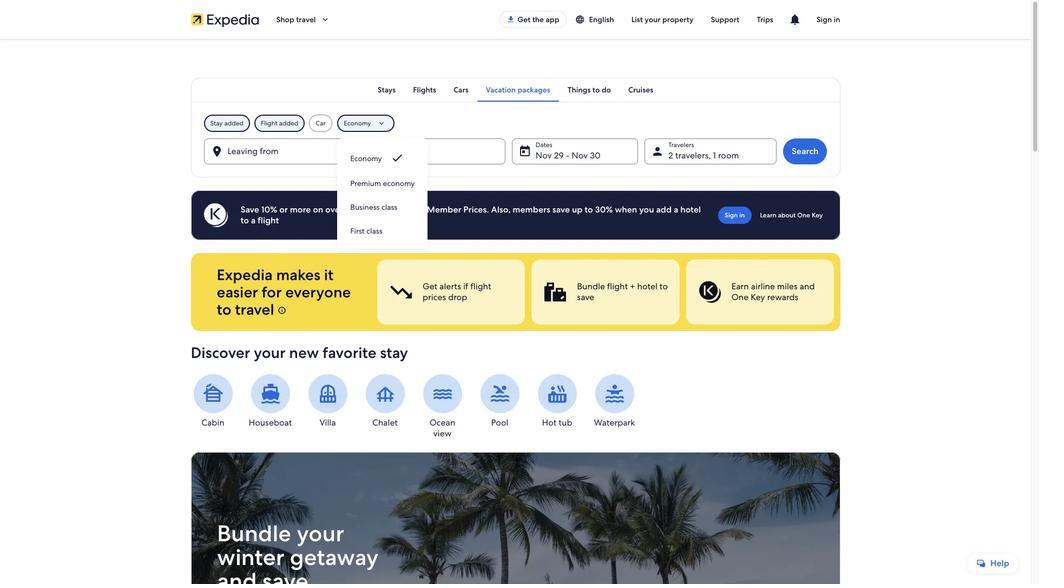 Task type: describe. For each thing, give the bounding box(es) containing it.
trips link
[[748, 10, 782, 29]]

cruises link
[[620, 78, 662, 102]]

hot
[[542, 417, 557, 429]]

list your property
[[631, 15, 694, 24]]

stay
[[380, 343, 408, 363]]

when
[[615, 204, 637, 215]]

more
[[290, 204, 311, 215]]

getaway
[[290, 543, 378, 573]]

swap origin and destination values image
[[350, 147, 360, 156]]

your for bundle
[[296, 519, 344, 549]]

get the app
[[518, 15, 559, 24]]

first
[[350, 226, 365, 236]]

discover your new favorite stay
[[191, 343, 408, 363]]

3 out of 3 element
[[686, 260, 834, 325]]

prices.
[[464, 204, 489, 215]]

business class
[[350, 202, 397, 212]]

-
[[566, 150, 570, 161]]

menu inside bundle your winter getaway and save "main content"
[[337, 145, 428, 243]]

ocean view
[[430, 417, 455, 440]]

30%
[[595, 204, 613, 215]]

business class button
[[337, 195, 428, 219]]

you
[[639, 204, 654, 215]]

premium economy button
[[337, 171, 428, 195]]

premium
[[350, 179, 381, 188]]

save
[[241, 204, 259, 215]]

shop travel
[[276, 15, 316, 24]]

class for first class
[[367, 226, 382, 236]]

to left 10%
[[241, 215, 249, 226]]

economy button
[[337, 145, 428, 171]]

1
[[713, 150, 716, 161]]

save inside save 10% or more on over 100,000 hotels with member prices. also, members save up to 30% when you add a hotel to a flight
[[553, 204, 570, 215]]

the
[[532, 15, 544, 24]]

class for business class
[[382, 202, 397, 212]]

cabin
[[202, 417, 224, 429]]

added for stay added
[[224, 119, 244, 128]]

houseboat
[[249, 417, 292, 429]]

sign in inside bundle your winter getaway and save "main content"
[[725, 211, 745, 220]]

vacation
[[486, 85, 516, 95]]

premium economy
[[350, 179, 415, 188]]

first class button
[[337, 219, 428, 243]]

hot tub
[[542, 417, 572, 429]]

save 10% or more on over 100,000 hotels with member prices. also, members save up to 30% when you add a hotel to a flight
[[241, 204, 701, 226]]

tab list inside bundle your winter getaway and save "main content"
[[191, 78, 840, 102]]

expedia logo image
[[191, 12, 259, 27]]

chalet button
[[363, 375, 407, 429]]

for
[[262, 283, 282, 302]]

if
[[463, 281, 468, 292]]

things to do link
[[559, 78, 620, 102]]

communication center icon image
[[789, 13, 802, 26]]

learn
[[760, 211, 777, 220]]

support link
[[702, 10, 748, 29]]

expedia
[[217, 265, 273, 285]]

sign in button
[[808, 6, 849, 32]]

expedia makes it easier for everyone to travel
[[217, 265, 351, 319]]

ocean view button
[[420, 375, 465, 440]]

earn
[[731, 281, 749, 292]]

waterpark button
[[592, 375, 637, 429]]

app
[[546, 15, 559, 24]]

stays link
[[369, 78, 404, 102]]

your for list
[[645, 15, 661, 24]]

sign in inside dropdown button
[[817, 15, 840, 24]]

view
[[433, 428, 452, 440]]

bundle for bundle flight + hotel to save
[[577, 281, 605, 292]]

hotels
[[381, 204, 405, 215]]

easier
[[217, 283, 258, 302]]

to right up
[[585, 204, 593, 215]]

favorite
[[323, 343, 377, 363]]

waterpark
[[594, 417, 635, 429]]

bundle flight + hotel to save
[[577, 281, 668, 303]]

hotel inside save 10% or more on over 100,000 hotels with member prices. also, members save up to 30% when you add a hotel to a flight
[[680, 204, 701, 215]]

discover
[[191, 343, 250, 363]]

0 horizontal spatial a
[[251, 215, 256, 226]]

economy for economy dropdown button
[[344, 119, 371, 128]]

with
[[407, 204, 425, 215]]

on
[[313, 204, 323, 215]]

get for get the app
[[518, 15, 531, 24]]

download the app button image
[[507, 15, 515, 24]]

support
[[711, 15, 740, 24]]

bundle for bundle your winter getaway and save
[[217, 519, 291, 549]]

cabin button
[[191, 375, 235, 429]]

and inside bundle your winter getaway and save
[[217, 567, 257, 585]]

sign in link
[[718, 207, 752, 224]]

2 travelers, 1 room button
[[645, 139, 777, 165]]

get alerts if flight prices drop
[[422, 281, 491, 303]]

flights
[[413, 85, 436, 95]]

new
[[289, 343, 319, 363]]

vacation packages
[[486, 85, 550, 95]]

travel sale activities deals image
[[191, 453, 840, 585]]

things
[[568, 85, 591, 95]]

airline
[[751, 281, 775, 292]]

flight inside save 10% or more on over 100,000 hotels with member prices. also, members save up to 30% when you add a hotel to a flight
[[258, 215, 279, 226]]

up
[[572, 204, 583, 215]]

hotel inside the bundle flight + hotel to save
[[637, 281, 657, 292]]

do
[[602, 85, 611, 95]]

bundle your winter getaway and save main content
[[0, 39, 1031, 585]]

pool button
[[478, 375, 522, 429]]

list your property link
[[623, 10, 702, 29]]

pool
[[491, 417, 508, 429]]

2 travelers, 1 room
[[669, 150, 739, 161]]

2
[[669, 150, 673, 161]]

learn about one key link
[[756, 207, 827, 224]]

flights link
[[404, 78, 445, 102]]

list
[[631, 15, 643, 24]]

key inside 'earn airline miles and one key rewards'
[[751, 292, 765, 303]]

1 horizontal spatial a
[[674, 204, 678, 215]]

flight added
[[261, 119, 298, 128]]

prices
[[422, 292, 446, 303]]

added for flight added
[[279, 119, 298, 128]]

drop
[[448, 292, 467, 303]]



Task type: vqa. For each thing, say whether or not it's contained in the screenshot.
Next month image
no



Task type: locate. For each thing, give the bounding box(es) containing it.
0 horizontal spatial one
[[731, 292, 748, 303]]

one right about
[[797, 211, 810, 220]]

shop
[[276, 15, 294, 24]]

in
[[834, 15, 840, 24], [740, 211, 745, 220]]

sign inside bundle your winter getaway and save "main content"
[[725, 211, 738, 220]]

0 horizontal spatial added
[[224, 119, 244, 128]]

2 vertical spatial save
[[262, 567, 308, 585]]

over
[[325, 204, 343, 215]]

1 vertical spatial class
[[367, 226, 382, 236]]

nov 29 - nov 30
[[536, 150, 601, 161]]

sign in right communication center icon
[[817, 15, 840, 24]]

1 vertical spatial in
[[740, 211, 745, 220]]

0 horizontal spatial sign
[[725, 211, 738, 220]]

1 vertical spatial hotel
[[637, 281, 657, 292]]

1 horizontal spatial get
[[518, 15, 531, 24]]

1 horizontal spatial in
[[834, 15, 840, 24]]

flight inside the get alerts if flight prices drop
[[470, 281, 491, 292]]

nov left 29
[[536, 150, 552, 161]]

key right about
[[812, 211, 823, 220]]

1 horizontal spatial bundle
[[577, 281, 605, 292]]

search button
[[783, 139, 827, 165]]

ocean
[[430, 417, 455, 429]]

1 out of 3 element
[[377, 260, 525, 325]]

1 horizontal spatial flight
[[470, 281, 491, 292]]

0 horizontal spatial bundle
[[217, 519, 291, 549]]

1 vertical spatial sign
[[725, 211, 738, 220]]

class inside 'button'
[[382, 202, 397, 212]]

30
[[590, 150, 601, 161]]

economy up 'swap origin and destination values' image
[[344, 119, 371, 128]]

save inside the bundle flight + hotel to save
[[577, 292, 594, 303]]

hot tub button
[[535, 375, 579, 429]]

flight left the or
[[258, 215, 279, 226]]

0 horizontal spatial sign in
[[725, 211, 745, 220]]

1 horizontal spatial sign
[[817, 15, 832, 24]]

one inside learn about one key link
[[797, 211, 810, 220]]

get for get alerts if flight prices drop
[[422, 281, 437, 292]]

to down expedia
[[217, 300, 231, 319]]

0 vertical spatial bundle
[[577, 281, 605, 292]]

1 vertical spatial your
[[254, 343, 286, 363]]

xsmall image
[[278, 306, 287, 315]]

one
[[797, 211, 810, 220], [731, 292, 748, 303]]

car
[[316, 119, 326, 128]]

flight left +
[[607, 281, 628, 292]]

in left "learn" on the right top of page
[[740, 211, 745, 220]]

shop travel button
[[268, 6, 339, 32]]

nov right the -
[[572, 150, 588, 161]]

to left do
[[593, 85, 600, 95]]

also,
[[491, 204, 511, 215]]

flight right if
[[470, 281, 491, 292]]

villa button
[[306, 375, 350, 429]]

key right earn
[[751, 292, 765, 303]]

in inside sign in dropdown button
[[834, 15, 840, 24]]

class up the first class button
[[382, 202, 397, 212]]

cars link
[[445, 78, 477, 102]]

everyone
[[285, 283, 351, 302]]

travel inside expedia makes it easier for everyone to travel
[[235, 300, 274, 319]]

0 vertical spatial save
[[553, 204, 570, 215]]

first class
[[350, 226, 382, 236]]

economy inside economy button
[[350, 154, 382, 163]]

trips
[[757, 15, 773, 24]]

0 horizontal spatial your
[[254, 343, 286, 363]]

0 horizontal spatial nov
[[536, 150, 552, 161]]

a left 10%
[[251, 215, 256, 226]]

miles
[[777, 281, 797, 292]]

1 added from the left
[[224, 119, 244, 128]]

1 horizontal spatial hotel
[[680, 204, 701, 215]]

0 horizontal spatial and
[[217, 567, 257, 585]]

packages
[[518, 85, 550, 95]]

hotel right +
[[637, 281, 657, 292]]

nov 29 - nov 30 button
[[512, 139, 638, 165]]

0 vertical spatial economy
[[344, 119, 371, 128]]

1 vertical spatial key
[[751, 292, 765, 303]]

to inside the bundle flight + hotel to save
[[660, 281, 668, 292]]

sign left "learn" on the right top of page
[[725, 211, 738, 220]]

tab list
[[191, 78, 840, 102]]

2 nov from the left
[[572, 150, 588, 161]]

2 horizontal spatial save
[[577, 292, 594, 303]]

menu containing economy
[[337, 145, 428, 243]]

economy for economy button
[[350, 154, 382, 163]]

save for bundle your winter getaway and save
[[262, 567, 308, 585]]

added right "flight"
[[279, 119, 298, 128]]

1 horizontal spatial key
[[812, 211, 823, 220]]

1 vertical spatial save
[[577, 292, 594, 303]]

and inside 'earn airline miles and one key rewards'
[[800, 281, 815, 292]]

alerts
[[439, 281, 461, 292]]

stay
[[210, 119, 223, 128]]

in right communication center icon
[[834, 15, 840, 24]]

bundle inside the bundle flight + hotel to save
[[577, 281, 605, 292]]

0 horizontal spatial in
[[740, 211, 745, 220]]

1 nov from the left
[[536, 150, 552, 161]]

0 vertical spatial class
[[382, 202, 397, 212]]

0 vertical spatial and
[[800, 281, 815, 292]]

0 vertical spatial travel
[[296, 15, 316, 24]]

2 vertical spatial your
[[296, 519, 344, 549]]

travel inside shop travel dropdown button
[[296, 15, 316, 24]]

property
[[663, 15, 694, 24]]

one left airline
[[731, 292, 748, 303]]

0 horizontal spatial hotel
[[637, 281, 657, 292]]

save inside bundle your winter getaway and save
[[262, 567, 308, 585]]

0 vertical spatial sign in
[[817, 15, 840, 24]]

0 vertical spatial sign
[[817, 15, 832, 24]]

travelers,
[[675, 150, 711, 161]]

1 horizontal spatial sign in
[[817, 15, 840, 24]]

save for bundle flight + hotel to save
[[577, 292, 594, 303]]

2 added from the left
[[279, 119, 298, 128]]

key
[[812, 211, 823, 220], [751, 292, 765, 303]]

sign right communication center icon
[[817, 15, 832, 24]]

trailing image
[[320, 15, 330, 24]]

your
[[645, 15, 661, 24], [254, 343, 286, 363], [296, 519, 344, 549]]

1 horizontal spatial travel
[[296, 15, 316, 24]]

economy
[[383, 179, 415, 188]]

29
[[554, 150, 564, 161]]

1 vertical spatial travel
[[235, 300, 274, 319]]

100,000
[[345, 204, 379, 215]]

member
[[427, 204, 461, 215]]

class right first
[[367, 226, 382, 236]]

bundle
[[577, 281, 605, 292], [217, 519, 291, 549]]

0 horizontal spatial save
[[262, 567, 308, 585]]

your for discover
[[254, 343, 286, 363]]

cars
[[454, 85, 469, 95]]

economy up premium
[[350, 154, 382, 163]]

flight inside the bundle flight + hotel to save
[[607, 281, 628, 292]]

your inside bundle your winter getaway and save
[[296, 519, 344, 549]]

to
[[593, 85, 600, 95], [585, 204, 593, 215], [241, 215, 249, 226], [660, 281, 668, 292], [217, 300, 231, 319]]

economy button
[[337, 115, 395, 132]]

houseboat button
[[248, 375, 293, 429]]

tub
[[559, 417, 572, 429]]

english button
[[566, 10, 623, 29]]

in inside sign in link
[[740, 211, 745, 220]]

it
[[324, 265, 334, 285]]

winter
[[217, 543, 284, 573]]

added right stay
[[224, 119, 244, 128]]

or
[[279, 204, 288, 215]]

travel left trailing icon
[[296, 15, 316, 24]]

1 horizontal spatial one
[[797, 211, 810, 220]]

sign inside dropdown button
[[817, 15, 832, 24]]

travel
[[296, 15, 316, 24], [235, 300, 274, 319]]

0 vertical spatial hotel
[[680, 204, 701, 215]]

and
[[800, 281, 815, 292], [217, 567, 257, 585]]

1 vertical spatial get
[[422, 281, 437, 292]]

save
[[553, 204, 570, 215], [577, 292, 594, 303], [262, 567, 308, 585]]

small image
[[575, 15, 585, 24]]

0 vertical spatial your
[[645, 15, 661, 24]]

a right add
[[674, 204, 678, 215]]

sign in left "learn" on the right top of page
[[725, 211, 745, 220]]

0 horizontal spatial travel
[[235, 300, 274, 319]]

0 horizontal spatial flight
[[258, 215, 279, 226]]

get inside "link"
[[518, 15, 531, 24]]

nov
[[536, 150, 552, 161], [572, 150, 588, 161]]

search
[[792, 146, 819, 157]]

bundle inside bundle your winter getaway and save
[[217, 519, 291, 549]]

economy
[[344, 119, 371, 128], [350, 154, 382, 163]]

to right +
[[660, 281, 668, 292]]

flight
[[258, 215, 279, 226], [470, 281, 491, 292], [607, 281, 628, 292]]

1 vertical spatial economy
[[350, 154, 382, 163]]

english
[[589, 15, 614, 24]]

get right download the app button icon
[[518, 15, 531, 24]]

tab list containing stays
[[191, 78, 840, 102]]

1 vertical spatial sign in
[[725, 211, 745, 220]]

10%
[[261, 204, 277, 215]]

1 vertical spatial bundle
[[217, 519, 291, 549]]

0 horizontal spatial get
[[422, 281, 437, 292]]

2 horizontal spatial your
[[645, 15, 661, 24]]

economy inside economy dropdown button
[[344, 119, 371, 128]]

1 horizontal spatial and
[[800, 281, 815, 292]]

0 vertical spatial in
[[834, 15, 840, 24]]

menu
[[337, 145, 428, 243]]

2 out of 3 element
[[531, 260, 679, 325]]

one inside 'earn airline miles and one key rewards'
[[731, 292, 748, 303]]

0 vertical spatial get
[[518, 15, 531, 24]]

stay added
[[210, 119, 244, 128]]

class inside button
[[367, 226, 382, 236]]

1 vertical spatial and
[[217, 567, 257, 585]]

class
[[382, 202, 397, 212], [367, 226, 382, 236]]

get inside the get alerts if flight prices drop
[[422, 281, 437, 292]]

stays
[[378, 85, 396, 95]]

1 horizontal spatial nov
[[572, 150, 588, 161]]

1 horizontal spatial added
[[279, 119, 298, 128]]

1 horizontal spatial save
[[553, 204, 570, 215]]

1 vertical spatial one
[[731, 292, 748, 303]]

2 horizontal spatial flight
[[607, 281, 628, 292]]

add
[[656, 204, 672, 215]]

room
[[718, 150, 739, 161]]

sign in
[[817, 15, 840, 24], [725, 211, 745, 220]]

+
[[630, 281, 635, 292]]

hotel right add
[[680, 204, 701, 215]]

get left "alerts" on the left of the page
[[422, 281, 437, 292]]

0 vertical spatial key
[[812, 211, 823, 220]]

travel left xsmall icon
[[235, 300, 274, 319]]

added
[[224, 119, 244, 128], [279, 119, 298, 128]]

1 horizontal spatial your
[[296, 519, 344, 549]]

0 vertical spatial one
[[797, 211, 810, 220]]

0 horizontal spatial key
[[751, 292, 765, 303]]

to inside expedia makes it easier for everyone to travel
[[217, 300, 231, 319]]



